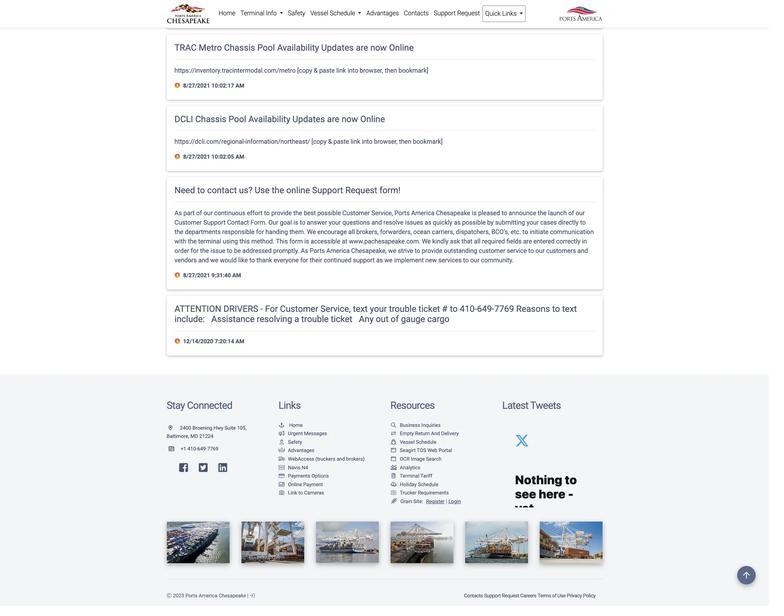 Task type: describe. For each thing, give the bounding box(es) containing it.
browser image
[[391, 457, 397, 462]]

1 text from the left
[[353, 303, 368, 314]]

0 vertical spatial &
[[314, 67, 318, 74]]

0 vertical spatial is
[[472, 209, 477, 217]]

0 horizontal spatial as
[[376, 256, 383, 264]]

submitting
[[495, 219, 525, 226]]

schedule for holiday schedule link
[[418, 482, 439, 487]]

#
[[442, 303, 448, 314]]

carriers,
[[432, 228, 455, 236]]

issue
[[211, 247, 225, 254]]

analytics image
[[391, 465, 397, 470]]

2400
[[180, 425, 191, 431]]

business inquiries
[[400, 422, 441, 428]]

1 clock image from the top
[[175, 12, 182, 17]]

image
[[411, 456, 425, 462]]

the left the online
[[272, 185, 284, 195]]

1 vertical spatial browser,
[[374, 138, 398, 145]]

0 vertical spatial pool
[[257, 42, 275, 53]]

0 vertical spatial as
[[175, 209, 182, 217]]

bullhorn image
[[279, 431, 285, 436]]

21224
[[199, 433, 214, 439]]

2 horizontal spatial your
[[527, 219, 539, 226]]

1 vertical spatial use
[[558, 593, 566, 599]]

with
[[175, 238, 186, 245]]

terminal tariff link
[[391, 473, 433, 479]]

8/27/2021 for to
[[183, 272, 210, 279]]

0 horizontal spatial into
[[348, 67, 358, 74]]

trac
[[175, 42, 197, 53]]

1 horizontal spatial support request link
[[484, 589, 520, 603]]

105,
[[237, 425, 247, 431]]

careers link
[[520, 589, 537, 603]]

holiday
[[400, 482, 417, 487]]

everyone
[[274, 256, 299, 264]]

0 vertical spatial link
[[337, 67, 346, 74]]

community.
[[481, 256, 514, 264]]

credit card front image
[[279, 482, 285, 487]]

our down entered
[[536, 247, 545, 254]]

holiday schedule link
[[391, 482, 439, 487]]

pleased
[[478, 209, 500, 217]]

8/27/2021 10:02:17 am
[[182, 82, 244, 89]]

0 vertical spatial possible
[[318, 209, 341, 217]]

clock image for 12/14/2020 7:20:14 am
[[175, 339, 182, 344]]

7:20:14
[[215, 338, 234, 345]]

0 vertical spatial browser,
[[360, 67, 383, 74]]

0 vertical spatial america
[[411, 209, 435, 217]]

1 vertical spatial ports
[[310, 247, 325, 254]]

safety link for urgent messages link
[[279, 439, 302, 445]]

credit card image
[[279, 474, 285, 479]]

quick links link
[[483, 5, 526, 22]]

1 vertical spatial chesapeake
[[219, 593, 246, 599]]

support inside the as part of our continuous effort to provide the best possible customer service, ports america chesapeake is pleased to announce the launch of our customer support contact form.  our goal is to answer your questions and resolve issues as quickly as possible by submitting your cases directly to the departments responsible for handing them. we encourage all brokers, forwarders, ocean carriers, dispatchers, bco's, etc. to initiate communication with the terminal using this method. this form is accessible at www.pachesapeake.com.  we kindly ask that all required fields are entered correctly in order for the issue to be addressed promptly.   as ports america chesapeake, we strive to provide outstanding customer service to our customers and vendors and we would like to thank everyone for their continued support as we implement new services to our community.
[[203, 219, 226, 226]]

register
[[426, 498, 445, 504]]

1 horizontal spatial links
[[503, 10, 517, 17]]

file invoice image
[[391, 474, 397, 479]]

broening
[[193, 425, 212, 431]]

410- inside 'attention drivers - for customer service, text your trouble ticket # to     410-649-7769    reasons to text include:  assistance resolving a trouble ticket    any out of gauge cargo'
[[460, 303, 477, 314]]

our up directly
[[576, 209, 585, 217]]

0 horizontal spatial advantages
[[288, 448, 315, 453]]

resolve
[[384, 219, 404, 226]]

by
[[487, 219, 494, 226]]

0 vertical spatial home
[[219, 9, 236, 17]]

to down outstanding
[[463, 256, 469, 264]]

dcli chassis pool availability updates are now online
[[175, 114, 385, 124]]

0 vertical spatial updates
[[321, 42, 354, 53]]

0 vertical spatial paste
[[319, 67, 335, 74]]

the right with
[[188, 238, 197, 245]]

of inside 'attention drivers - for customer service, text your trouble ticket # to     410-649-7769    reasons to text include:  assistance resolving a trouble ticket    any out of gauge cargo'
[[391, 314, 399, 324]]

customers
[[547, 247, 576, 254]]

in
[[582, 238, 587, 245]]

cameras
[[304, 490, 324, 496]]

0 vertical spatial are
[[356, 42, 368, 53]]

and left the brokers)
[[337, 456, 345, 462]]

7769 inside 'attention drivers - for customer service, text your trouble ticket # to     410-649-7769    reasons to text include:  assistance resolving a trouble ticket    any out of gauge cargo'
[[495, 303, 514, 314]]

0 vertical spatial schedule
[[330, 9, 355, 17]]

would
[[220, 256, 237, 264]]

policy
[[583, 593, 596, 599]]

0 horizontal spatial provide
[[271, 209, 292, 217]]

1 horizontal spatial vessel
[[400, 439, 415, 445]]

8/27/2021 10:02:05 am
[[182, 154, 244, 160]]

latest
[[503, 399, 529, 411]]

1 horizontal spatial as
[[425, 219, 432, 226]]

0 horizontal spatial advantages link
[[279, 448, 315, 453]]

departments
[[185, 228, 221, 236]]

login
[[449, 498, 461, 504]]

0 vertical spatial for
[[256, 228, 264, 236]]

home link for terminal info link
[[216, 5, 238, 21]]

to right directly
[[581, 219, 586, 226]]

2 horizontal spatial online
[[389, 42, 414, 53]]

am for contact
[[232, 272, 241, 279]]

and up the 8/27/2021 9:31:40 am
[[198, 256, 209, 264]]

+1
[[181, 446, 186, 452]]

0 vertical spatial [copy
[[297, 67, 312, 74]]

0 vertical spatial request
[[457, 9, 480, 17]]

ocr image search link
[[391, 456, 442, 462]]

facebook square image
[[179, 463, 188, 473]]

contact
[[227, 219, 249, 226]]

navis n4
[[288, 465, 308, 470]]

+1 410-649-7769
[[181, 446, 219, 452]]

privacy
[[567, 593, 582, 599]]

clock image for trac metro chassis pool availability updates are now online
[[175, 83, 182, 89]]

directly
[[559, 219, 579, 226]]

0 horizontal spatial now
[[342, 114, 358, 124]]

1 horizontal spatial home
[[289, 422, 303, 428]]

answer
[[307, 219, 327, 226]]

2 horizontal spatial customer
[[343, 209, 370, 217]]

1 vertical spatial all
[[474, 238, 481, 245]]

order
[[175, 247, 189, 254]]

649- inside 'attention drivers - for customer service, text your trouble ticket # to     410-649-7769    reasons to text include:  assistance resolving a trouble ticket    any out of gauge cargo'
[[477, 303, 495, 314]]

bells image
[[391, 482, 397, 487]]

to right "need" on the top left of the page
[[197, 185, 205, 195]]

1 horizontal spatial online
[[360, 114, 385, 124]]

login link
[[449, 498, 461, 504]]

0 horizontal spatial america
[[199, 593, 218, 599]]

0 horizontal spatial customer
[[175, 219, 202, 226]]

terminal info link
[[238, 5, 286, 21]]

1 horizontal spatial |
[[446, 498, 447, 505]]

are inside the as part of our continuous effort to provide the best possible customer service, ports america chesapeake is pleased to announce the launch of our customer support contact form.  our goal is to answer your questions and resolve issues as quickly as possible by submitting your cases directly to the departments responsible for handing them. we encourage all brokers, forwarders, ocean carriers, dispatchers, bco's, etc. to initiate communication with the terminal using this method. this form is accessible at www.pachesapeake.com.  we kindly ask that all required fields are entered correctly in order for the issue to be addressed promptly.   as ports america chesapeake, we strive to provide outstanding customer service to our customers and vendors and we would like to thank everyone for their continued support as we implement new services to our community.
[[523, 238, 532, 245]]

1 vertical spatial updates
[[293, 114, 325, 124]]

2 horizontal spatial for
[[300, 256, 308, 264]]

and up brokers, on the top left of page
[[372, 219, 382, 226]]

reasons
[[517, 303, 550, 314]]

thank
[[257, 256, 272, 264]]

analytics link
[[391, 465, 421, 470]]

inquiries
[[422, 422, 441, 428]]

safety link for terminal info link
[[286, 5, 308, 21]]

announce
[[509, 209, 537, 217]]

the up with
[[175, 228, 183, 236]]

and down in in the top right of the page
[[578, 247, 588, 254]]

0 vertical spatial trouble
[[389, 303, 417, 314]]

1 vertical spatial vessel schedule link
[[391, 439, 437, 445]]

our right part
[[204, 209, 213, 217]]

1 horizontal spatial provide
[[422, 247, 443, 254]]

1 vertical spatial contacts link
[[464, 589, 484, 603]]

1 horizontal spatial into
[[362, 138, 373, 145]]

need
[[175, 185, 195, 195]]

1 vertical spatial |
[[247, 593, 249, 599]]

1 horizontal spatial ticket
[[419, 303, 440, 314]]

1 vertical spatial chassis
[[195, 114, 227, 124]]

1 horizontal spatial then
[[399, 138, 412, 145]]

0 horizontal spatial support request link
[[432, 5, 483, 21]]

1 vertical spatial 7769
[[207, 446, 219, 452]]

as part of our continuous effort to provide the best possible customer service, ports america chesapeake is pleased to announce the launch of our customer support contact form.  our goal is to answer your questions and resolve issues as quickly as possible by submitting your cases directly to the departments responsible for handing them. we encourage all brokers, forwarders, ocean carriers, dispatchers, bco's, etc. to initiate communication with the terminal using this method. this form is accessible at www.pachesapeake.com.  we kindly ask that all required fields are entered correctly in order for the issue to be addressed promptly.   as ports america chesapeake, we strive to provide outstanding customer service to our customers and vendors and we would like to thank everyone for their continued support as we implement new services to our community.
[[175, 209, 594, 264]]

9:31:40
[[212, 272, 231, 279]]

bco's,
[[492, 228, 509, 236]]

user hard hat image
[[279, 440, 285, 445]]

grain site: register | login
[[401, 498, 461, 505]]

hwy
[[214, 425, 223, 431]]

2 vertical spatial request
[[502, 593, 519, 599]]

be
[[234, 247, 241, 254]]

delivery
[[441, 431, 459, 436]]

correctly
[[557, 238, 581, 245]]

vendors
[[175, 256, 197, 264]]

implement
[[394, 256, 424, 264]]

1 vertical spatial paste
[[334, 138, 349, 145]]

9:29:40
[[212, 11, 231, 18]]

0 vertical spatial availability
[[277, 42, 319, 53]]

1 vertical spatial we
[[422, 238, 431, 245]]

0 horizontal spatial use
[[255, 185, 270, 195]]

2 vertical spatial is
[[305, 238, 309, 245]]

0 vertical spatial contacts link
[[402, 5, 432, 21]]

navis n4 link
[[279, 465, 308, 470]]

0 horizontal spatial for
[[191, 247, 199, 254]]

1 vertical spatial link
[[351, 138, 361, 145]]

suite
[[225, 425, 236, 431]]

outstanding
[[444, 247, 478, 254]]

urgent messages
[[288, 431, 327, 436]]

to right service
[[529, 247, 534, 254]]

gauge
[[401, 314, 425, 324]]

entered
[[534, 238, 555, 245]]

1 horizontal spatial vessel schedule
[[400, 439, 437, 445]]

of right part
[[196, 209, 202, 217]]

form.
[[251, 219, 267, 226]]

2 horizontal spatial as
[[454, 219, 461, 226]]

https://inventory.tracintermodal.com/metro                         [copy & paste link into browser, then bookmark]
[[175, 67, 429, 74]]

1 vertical spatial possible
[[462, 219, 486, 226]]

2 safety from the top
[[288, 439, 302, 445]]

0 horizontal spatial request
[[346, 185, 378, 195]]

1 vertical spatial as
[[301, 247, 308, 254]]

link to cameras
[[288, 490, 324, 496]]

12/14/2020 7:20:14 am
[[182, 338, 244, 345]]

1 vertical spatial links
[[279, 399, 301, 411]]

1 vertical spatial ticket
[[331, 314, 353, 324]]

service, inside 'attention drivers - for customer service, text your trouble ticket # to     410-649-7769    reasons to text include:  assistance resolving a trouble ticket    any out of gauge cargo'
[[321, 303, 351, 314]]

0 horizontal spatial then
[[385, 67, 397, 74]]

the left best at left
[[294, 209, 302, 217]]

browser image
[[391, 448, 397, 453]]

1 vertical spatial bookmark]
[[413, 138, 443, 145]]

of up directly
[[569, 209, 574, 217]]

go to top image
[[738, 566, 756, 584]]

terminal for terminal info
[[241, 9, 265, 17]]

1 vertical spatial [copy
[[312, 138, 327, 145]]

1 horizontal spatial now
[[371, 42, 387, 53]]

-
[[261, 303, 263, 314]]

1 vertical spatial trouble
[[301, 314, 329, 324]]

1 vertical spatial availability
[[249, 114, 290, 124]]

anchor image
[[279, 423, 285, 428]]

options
[[312, 473, 329, 479]]

encourage
[[318, 228, 347, 236]]

to right reasons
[[553, 303, 560, 314]]

payments options link
[[279, 473, 329, 479]]

0 vertical spatial we
[[307, 228, 316, 236]]

goal
[[280, 219, 292, 226]]

requirements
[[418, 490, 449, 496]]

contacts support request careers terms of use privacy policy
[[464, 593, 596, 599]]

cargo
[[428, 314, 450, 324]]

1 vertical spatial 410-
[[188, 446, 197, 452]]

0 horizontal spatial all
[[349, 228, 355, 236]]

0 vertical spatial vessel schedule link
[[308, 5, 364, 21]]

return
[[415, 431, 430, 436]]

home link for urgent messages link
[[279, 422, 303, 428]]

0 vertical spatial chassis
[[224, 42, 255, 53]]

careers
[[521, 593, 537, 599]]



Task type: vqa. For each thing, say whether or not it's contained in the screenshot.
Pool
yes



Task type: locate. For each thing, give the bounding box(es) containing it.
exchange image
[[391, 431, 397, 436]]

3 clock image from the top
[[175, 154, 182, 160]]

tos
[[417, 448, 426, 453]]

home link up urgent
[[279, 422, 303, 428]]

clock image
[[175, 273, 182, 278], [175, 339, 182, 344]]

8/27/2021 down vendors
[[183, 272, 210, 279]]

0 horizontal spatial are
[[327, 114, 340, 124]]

availability
[[277, 42, 319, 53], [249, 114, 290, 124]]

truck container image
[[279, 457, 285, 462]]

dcli
[[175, 114, 193, 124]]

your inside 'attention drivers - for customer service, text your trouble ticket # to     410-649-7769    reasons to text include:  assistance resolving a trouble ticket    any out of gauge cargo'
[[370, 303, 387, 314]]

1 horizontal spatial 649-
[[477, 303, 495, 314]]

america up issues in the top of the page
[[411, 209, 435, 217]]

customer
[[479, 247, 506, 254]]

www.pachesapeake.com.
[[349, 238, 421, 245]]

as left part
[[175, 209, 182, 217]]

to right "like"
[[250, 256, 255, 264]]

linkedin image
[[219, 463, 227, 473]]

of
[[196, 209, 202, 217], [569, 209, 574, 217], [391, 314, 399, 324], [552, 593, 557, 599]]

to up submitting
[[502, 209, 507, 217]]

safety link right "info"
[[286, 5, 308, 21]]

chesapeake inside the as part of our continuous effort to provide the best possible customer service, ports america chesapeake is pleased to announce the launch of our customer support contact form.  our goal is to answer your questions and resolve issues as quickly as possible by submitting your cases directly to the departments responsible for handing them. we encourage all brokers, forwarders, ocean carriers, dispatchers, bco's, etc. to initiate communication with the terminal using this method. this form is accessible at www.pachesapeake.com.  we kindly ask that all required fields are entered correctly in order for the issue to be addressed promptly.   as ports america chesapeake, we strive to provide outstanding customer service to our customers and vendors and we would like to thank everyone for their continued support as we implement new services to our community.
[[436, 209, 471, 217]]

n4
[[302, 465, 308, 470]]

list alt image
[[391, 491, 397, 496]]

trouble
[[389, 303, 417, 314], [301, 314, 329, 324]]

clock image for dcli chassis pool availability updates are now online
[[175, 154, 182, 160]]

am for chassis
[[236, 82, 244, 89]]

2  from the left
[[355, 314, 357, 324]]

america
[[411, 209, 435, 217], [327, 247, 350, 254], [199, 593, 218, 599]]

0 horizontal spatial links
[[279, 399, 301, 411]]

2 horizontal spatial are
[[523, 238, 532, 245]]

a
[[295, 314, 299, 324]]

0 vertical spatial support request link
[[432, 5, 483, 21]]

contacts
[[404, 9, 429, 17], [464, 593, 483, 599]]

any
[[359, 314, 374, 324]]

0 horizontal spatial 
[[207, 314, 209, 324]]

service,
[[372, 209, 393, 217], [321, 303, 351, 314]]

 left any
[[355, 314, 357, 324]]

strive
[[398, 247, 413, 254]]

410- right +1
[[188, 446, 197, 452]]

metro
[[199, 42, 222, 53]]

0 horizontal spatial online
[[288, 482, 302, 487]]

ticket left any
[[331, 314, 353, 324]]

1 vertical spatial then
[[399, 138, 412, 145]]

to right strive
[[415, 247, 420, 254]]

7769 down 21224
[[207, 446, 219, 452]]

ports up their
[[310, 247, 325, 254]]

of right 'terms'
[[552, 593, 557, 599]]

0 horizontal spatial text
[[353, 303, 368, 314]]

availability up information/northeast/
[[249, 114, 290, 124]]

2 clock image from the top
[[175, 339, 182, 344]]

1 vertical spatial online
[[360, 114, 385, 124]]

dispatchers,
[[456, 228, 490, 236]]

2 horizontal spatial ports
[[395, 209, 410, 217]]

to right etc.
[[523, 228, 528, 236]]

2 clock image from the top
[[175, 83, 182, 89]]

promptly.
[[273, 247, 299, 254]]

https://inventory.tracintermodal.com/metro
[[175, 67, 296, 74]]

home right 9/23/2021
[[219, 9, 236, 17]]

schedule for "vessel schedule" link to the bottom
[[416, 439, 437, 445]]

2 text from the left
[[563, 303, 577, 314]]

1 vertical spatial terminal
[[400, 473, 420, 479]]

browser,
[[360, 67, 383, 74], [374, 138, 398, 145]]

0 vertical spatial 8/27/2021
[[183, 82, 210, 89]]

provide up 'goal'
[[271, 209, 292, 217]]

support request link left careers
[[484, 589, 520, 603]]

latest tweets
[[503, 399, 561, 411]]

initiate
[[530, 228, 549, 236]]

for down form.
[[256, 228, 264, 236]]

1 horizontal spatial advantages link
[[364, 5, 402, 21]]

is up them.
[[294, 219, 298, 226]]

trouble up gauge
[[389, 303, 417, 314]]

payments
[[288, 473, 310, 479]]

2 vertical spatial are
[[523, 238, 532, 245]]

0 vertical spatial 410-
[[460, 303, 477, 314]]

0 vertical spatial bookmark]
[[399, 67, 429, 74]]

out
[[376, 314, 389, 324]]

1 horizontal spatial are
[[356, 42, 368, 53]]

1 vertical spatial clock image
[[175, 83, 182, 89]]

our down outstanding
[[471, 256, 480, 264]]

12/14/2020
[[183, 338, 213, 345]]

0 horizontal spatial 649-
[[197, 446, 207, 452]]

fields
[[507, 238, 522, 245]]

2 vertical spatial ports
[[186, 593, 198, 599]]

etc.
[[511, 228, 521, 236]]

0 vertical spatial safety
[[288, 9, 305, 17]]

need to contact us? use the online support request form!
[[175, 185, 401, 195]]

vessel inside "vessel schedule" link
[[310, 9, 329, 17]]

into
[[348, 67, 358, 74], [362, 138, 373, 145]]

your up initiate
[[527, 219, 539, 226]]

required
[[482, 238, 505, 245]]

privacy policy link
[[566, 589, 596, 603]]

1 horizontal spatial advantages
[[367, 9, 399, 17]]

2 vertical spatial online
[[288, 482, 302, 487]]

1 vertical spatial pool
[[229, 114, 246, 124]]

clock image down vendors
[[175, 273, 182, 278]]

terminal inside terminal info link
[[241, 9, 265, 17]]

2023
[[173, 593, 184, 599]]

1 vertical spatial america
[[327, 247, 350, 254]]

customer inside 'attention drivers - for customer service, text your trouble ticket # to     410-649-7769    reasons to text include:  assistance resolving a trouble ticket    any out of gauge cargo'
[[280, 303, 318, 314]]

1 horizontal spatial is
[[305, 238, 309, 245]]

vessel schedule inside "vessel schedule" link
[[310, 9, 357, 17]]

clock image up dcli
[[175, 83, 182, 89]]

grain
[[401, 498, 412, 504]]

map marker alt image
[[169, 426, 179, 431]]

use left the privacy
[[558, 593, 566, 599]]

drivers
[[224, 303, 258, 314]]

0 vertical spatial use
[[255, 185, 270, 195]]

to right link
[[299, 490, 303, 496]]

0 horizontal spatial trouble
[[301, 314, 329, 324]]

1 vertical spatial support request link
[[484, 589, 520, 603]]

1 horizontal spatial &
[[328, 138, 332, 145]]

terminal
[[241, 9, 265, 17], [400, 473, 420, 479]]

1 horizontal spatial request
[[457, 9, 480, 17]]

use
[[255, 185, 270, 195], [558, 593, 566, 599]]

1 vertical spatial request
[[346, 185, 378, 195]]

0 vertical spatial provide
[[271, 209, 292, 217]]

2 vertical spatial clock image
[[175, 154, 182, 160]]

clock image
[[175, 12, 182, 17], [175, 83, 182, 89], [175, 154, 182, 160]]

1 vertical spatial 8/27/2021
[[183, 154, 210, 160]]

request left careers
[[502, 593, 519, 599]]

to left be
[[227, 247, 233, 254]]

links right quick
[[503, 10, 517, 17]]

camera image
[[279, 491, 285, 496]]

as up ocean
[[425, 219, 432, 226]]

ticket
[[419, 303, 440, 314], [331, 314, 353, 324]]

vessel
[[310, 9, 329, 17], [400, 439, 415, 445]]

0 horizontal spatial home link
[[216, 5, 238, 21]]

1 vertical spatial are
[[327, 114, 340, 124]]

bookmark]
[[399, 67, 429, 74], [413, 138, 443, 145]]

am for pool
[[236, 154, 244, 160]]

8/27/2021 down https://dcli.com/regional-
[[183, 154, 210, 160]]

home link right 9/23/2021
[[216, 5, 238, 21]]

terms of use link
[[537, 589, 566, 603]]

https://dcli.com/regional-information/northeast/ [copy & paste link into browser, then bookmark]
[[175, 138, 443, 145]]

sign in image
[[250, 594, 255, 599]]

0 horizontal spatial we
[[307, 228, 316, 236]]

clock image left 9/23/2021
[[175, 12, 182, 17]]

7769
[[495, 303, 514, 314], [207, 446, 219, 452]]

contacts for contacts
[[404, 9, 429, 17]]

our
[[204, 209, 213, 217], [576, 209, 585, 217], [536, 247, 545, 254], [471, 256, 480, 264]]

1 vertical spatial customer
[[175, 219, 202, 226]]

1 horizontal spatial contacts link
[[464, 589, 484, 603]]

0 horizontal spatial your
[[329, 219, 341, 226]]

| left sign in icon at the bottom left
[[247, 593, 249, 599]]

like
[[238, 256, 248, 264]]

am down "https://inventory.tracintermodal.com/metro"
[[236, 82, 244, 89]]

webaccess
[[288, 456, 314, 462]]

seagirt
[[400, 448, 416, 453]]

quick
[[486, 10, 501, 17]]

empty return and delivery link
[[391, 431, 459, 436]]

america up continued
[[327, 247, 350, 254]]

for
[[256, 228, 264, 236], [191, 247, 199, 254], [300, 256, 308, 264]]

phone office image
[[169, 447, 181, 452]]

connected
[[187, 399, 232, 411]]

10:02:05
[[212, 154, 234, 160]]

[copy
[[297, 67, 312, 74], [312, 138, 327, 145]]

 down the attention in the left bottom of the page
[[207, 314, 209, 324]]

twitter square image
[[199, 463, 208, 473]]

customer up a
[[280, 303, 318, 314]]

0 vertical spatial vessel schedule
[[310, 9, 357, 17]]

payment
[[303, 482, 323, 487]]

container storage image
[[279, 465, 285, 470]]

0 horizontal spatial ports
[[186, 593, 198, 599]]

text up any
[[353, 303, 368, 314]]

1 vertical spatial clock image
[[175, 339, 182, 344]]

2 8/27/2021 from the top
[[183, 154, 210, 160]]

forwarders,
[[380, 228, 412, 236]]

brokers,
[[357, 228, 379, 236]]

online payment link
[[279, 482, 323, 487]]

0 vertical spatial advantages link
[[364, 5, 402, 21]]

0 vertical spatial now
[[371, 42, 387, 53]]

we down ocean
[[422, 238, 431, 245]]

1 horizontal spatial trouble
[[389, 303, 417, 314]]

your up out
[[370, 303, 387, 314]]

service, inside the as part of our continuous effort to provide the best possible customer service, ports america chesapeake is pleased to announce the launch of our customer support contact form.  our goal is to answer your questions and resolve issues as quickly as possible by submitting your cases directly to the departments responsible for handing them. we encourage all brokers, forwarders, ocean carriers, dispatchers, bco's, etc. to initiate communication with the terminal using this method. this form is accessible at www.pachesapeake.com.  we kindly ask that all required fields are entered correctly in order for the issue to be addressed promptly.   as ports america chesapeake, we strive to provide outstanding customer service to our customers and vendors and we would like to thank everyone for their continued support as we implement new services to our community.
[[372, 209, 393, 217]]

links up anchor image
[[279, 399, 301, 411]]

and
[[372, 219, 382, 226], [578, 247, 588, 254], [198, 256, 209, 264], [337, 456, 345, 462]]

1 horizontal spatial for
[[256, 228, 264, 236]]

8/27/2021 for chassis
[[183, 154, 210, 160]]

7769 left reasons
[[495, 303, 514, 314]]

request left "form!"
[[346, 185, 378, 195]]

to up our
[[264, 209, 270, 217]]

continued
[[324, 256, 352, 264]]

effort
[[247, 209, 263, 217]]

1 horizontal spatial possible
[[462, 219, 486, 226]]

1 vertical spatial home
[[289, 422, 303, 428]]

pool down terminal info link
[[257, 42, 275, 53]]

for left their
[[300, 256, 308, 264]]

all right the that
[[474, 238, 481, 245]]

clock image left the 12/14/2020
[[175, 339, 182, 344]]

0 horizontal spatial is
[[294, 219, 298, 226]]

tweets
[[531, 399, 561, 411]]

0 vertical spatial contacts
[[404, 9, 429, 17]]

0 horizontal spatial ticket
[[331, 314, 353, 324]]

hand receiving image
[[279, 448, 285, 453]]

0 vertical spatial links
[[503, 10, 517, 17]]

ticket up cargo
[[419, 303, 440, 314]]

advantages
[[367, 9, 399, 17], [288, 448, 315, 453]]

3 8/27/2021 from the top
[[183, 272, 210, 279]]

chesapeake left sign in icon at the bottom left
[[219, 593, 246, 599]]

support
[[434, 9, 456, 17], [312, 185, 343, 195], [203, 219, 226, 226], [484, 593, 501, 599]]

text right reasons
[[563, 303, 577, 314]]

am right 10:02:05
[[236, 154, 244, 160]]

as down form
[[301, 247, 308, 254]]

am right 9:29:40
[[232, 11, 241, 18]]

1 horizontal spatial all
[[474, 238, 481, 245]]

terminal for terminal tariff
[[400, 473, 420, 479]]

ship image
[[391, 440, 397, 445]]

trucker requirements link
[[391, 490, 449, 496]]

link to cameras link
[[279, 490, 324, 496]]

method.
[[251, 238, 275, 245]]

customer up questions
[[343, 209, 370, 217]]

1 8/27/2021 from the top
[[183, 82, 210, 89]]

service
[[507, 247, 527, 254]]

provide up new
[[422, 247, 443, 254]]

is left pleased
[[472, 209, 477, 217]]

for right order
[[191, 247, 199, 254]]

safety down urgent
[[288, 439, 302, 445]]

wheat image
[[391, 498, 398, 504]]

1 vertical spatial home link
[[279, 422, 303, 428]]

1 vertical spatial safety
[[288, 439, 302, 445]]

1 vertical spatial provide
[[422, 247, 443, 254]]

availability up https://inventory.tracintermodal.com/metro                         [copy & paste link into browser, then bookmark]
[[277, 42, 319, 53]]

0 horizontal spatial vessel schedule link
[[308, 5, 364, 21]]

all down questions
[[349, 228, 355, 236]]

possible up answer
[[318, 209, 341, 217]]

ask
[[450, 238, 460, 245]]

chesapeake up quickly on the top right
[[436, 209, 471, 217]]

copyright image
[[167, 594, 172, 599]]

urgent
[[288, 431, 303, 436]]

8/27/2021 left 10:02:17
[[183, 82, 210, 89]]

1 clock image from the top
[[175, 273, 182, 278]]

am right 7:20:14
[[236, 338, 244, 345]]

brokers)
[[346, 456, 365, 462]]

resources
[[391, 399, 435, 411]]

0 vertical spatial service,
[[372, 209, 393, 217]]

0 horizontal spatial contacts link
[[402, 5, 432, 21]]

8/27/2021 for metro
[[183, 82, 210, 89]]

chassis up https://dcli.com/regional-
[[195, 114, 227, 124]]

contacts for contacts support request careers terms of use privacy policy
[[464, 593, 483, 599]]

the up cases
[[538, 209, 547, 217]]

terminal left "info"
[[241, 9, 265, 17]]


[[207, 314, 209, 324], [355, 314, 357, 324]]

0 horizontal spatial |
[[247, 593, 249, 599]]

1  from the left
[[207, 314, 209, 324]]

services
[[439, 256, 462, 264]]

then
[[385, 67, 397, 74], [399, 138, 412, 145]]

part
[[183, 209, 195, 217]]

1 vertical spatial schedule
[[416, 439, 437, 445]]

0 vertical spatial customer
[[343, 209, 370, 217]]

assistance
[[211, 314, 255, 324]]

to right # on the right of page
[[450, 303, 458, 314]]

to up them.
[[300, 219, 306, 226]]

the down terminal
[[200, 247, 209, 254]]

request left quick
[[457, 9, 480, 17]]

of right out
[[391, 314, 399, 324]]

is right form
[[305, 238, 309, 245]]

https://dcli.com/regional-
[[175, 138, 246, 145]]

1 vertical spatial service,
[[321, 303, 351, 314]]

clock image up "need" on the top left of the page
[[175, 154, 182, 160]]

0 horizontal spatial chesapeake
[[219, 593, 246, 599]]

1 safety from the top
[[288, 9, 305, 17]]

search
[[426, 456, 442, 462]]

1 horizontal spatial text
[[563, 303, 577, 314]]

2 vertical spatial for
[[300, 256, 308, 264]]

2 vertical spatial 8/27/2021
[[183, 272, 210, 279]]

launch
[[548, 209, 567, 217]]

chassis up "https://inventory.tracintermodal.com/metro"
[[224, 42, 255, 53]]

410-
[[460, 303, 477, 314], [188, 446, 197, 452]]

clock image for 8/27/2021 9:31:40 am
[[175, 273, 182, 278]]

empty
[[400, 431, 414, 436]]

1 horizontal spatial we
[[422, 238, 431, 245]]

use right us?
[[255, 185, 270, 195]]

resolving
[[257, 314, 292, 324]]

trouble right a
[[301, 314, 329, 324]]

customer down part
[[175, 219, 202, 226]]

ocean
[[414, 228, 431, 236]]

home up urgent
[[289, 422, 303, 428]]

1 horizontal spatial terminal
[[400, 473, 420, 479]]

navis
[[288, 465, 301, 470]]

0 horizontal spatial 7769
[[207, 446, 219, 452]]

ports up resolve
[[395, 209, 410, 217]]

+1 410-649-7769 link
[[167, 446, 219, 452]]

1 horizontal spatial customer
[[280, 303, 318, 314]]

search image
[[391, 423, 397, 428]]

| left login link
[[446, 498, 447, 505]]

410- right # on the right of page
[[460, 303, 477, 314]]

0 vertical spatial all
[[349, 228, 355, 236]]



